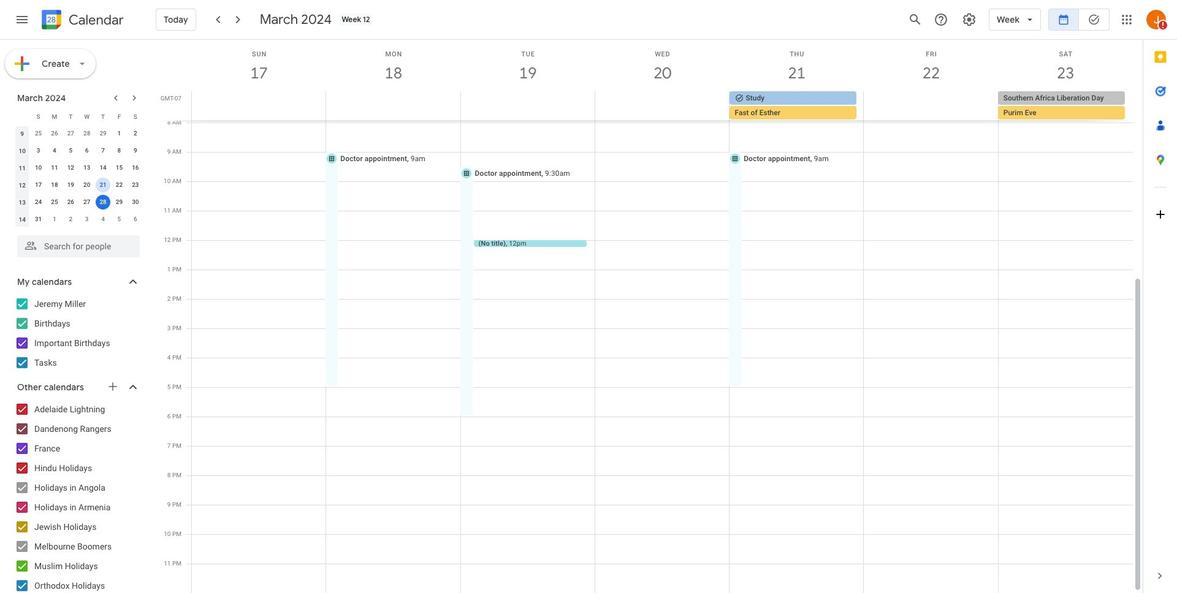 Task type: describe. For each thing, give the bounding box(es) containing it.
february 28 element
[[80, 126, 94, 141]]

add other calendars image
[[107, 381, 119, 393]]

4 element
[[47, 144, 62, 158]]

25 element
[[47, 195, 62, 210]]

12 element
[[63, 161, 78, 175]]

main drawer image
[[15, 12, 29, 27]]

29 element
[[112, 195, 127, 210]]

20 element
[[80, 178, 94, 193]]

7 element
[[96, 144, 110, 158]]

february 26 element
[[47, 126, 62, 141]]

10 element
[[31, 161, 46, 175]]

22 element
[[112, 178, 127, 193]]

15 element
[[112, 161, 127, 175]]

14 element
[[96, 161, 110, 175]]

february 25 element
[[31, 126, 46, 141]]

24 element
[[31, 195, 46, 210]]

27 element
[[80, 195, 94, 210]]

april 1 element
[[47, 212, 62, 227]]

my calendars list
[[2, 294, 152, 373]]

31 element
[[31, 212, 46, 227]]

18 element
[[47, 178, 62, 193]]

february 27 element
[[63, 126, 78, 141]]

21 element
[[96, 178, 110, 193]]

settings menu image
[[963, 12, 977, 27]]



Task type: locate. For each thing, give the bounding box(es) containing it.
26 element
[[63, 195, 78, 210]]

30 element
[[128, 195, 143, 210]]

16 element
[[128, 161, 143, 175]]

calendar element
[[39, 7, 124, 34]]

april 6 element
[[128, 212, 143, 227]]

28, today element
[[96, 195, 110, 210]]

Search for people text field
[[25, 236, 133, 258]]

6 element
[[80, 144, 94, 158]]

cell
[[192, 91, 326, 121], [326, 91, 461, 121], [461, 91, 595, 121], [595, 91, 730, 121], [730, 91, 864, 121], [864, 91, 999, 121], [999, 91, 1133, 121], [95, 177, 111, 194], [95, 194, 111, 211]]

23 element
[[128, 178, 143, 193]]

march 2024 grid
[[12, 108, 144, 228]]

3 element
[[31, 144, 46, 158]]

17 element
[[31, 178, 46, 193]]

13 element
[[80, 161, 94, 175]]

tab list
[[1144, 40, 1178, 560]]

row group inside 'march 2024' grid
[[14, 125, 144, 228]]

february 29 element
[[96, 126, 110, 141]]

5 element
[[63, 144, 78, 158]]

other calendars list
[[2, 400, 152, 594]]

column header
[[14, 108, 30, 125]]

april 3 element
[[80, 212, 94, 227]]

april 4 element
[[96, 212, 110, 227]]

9 element
[[128, 144, 143, 158]]

11 element
[[47, 161, 62, 175]]

1 element
[[112, 126, 127, 141]]

None search field
[[0, 231, 152, 258]]

heading
[[66, 13, 124, 27]]

19 element
[[63, 178, 78, 193]]

april 5 element
[[112, 212, 127, 227]]

grid
[[157, 40, 1144, 594]]

row group
[[14, 125, 144, 228]]

heading inside calendar element
[[66, 13, 124, 27]]

april 2 element
[[63, 212, 78, 227]]

row
[[187, 91, 1144, 121], [14, 108, 144, 125], [14, 125, 144, 142], [14, 142, 144, 160], [14, 160, 144, 177], [14, 177, 144, 194], [14, 194, 144, 211], [14, 211, 144, 228]]

column header inside 'march 2024' grid
[[14, 108, 30, 125]]

8 element
[[112, 144, 127, 158]]

2 element
[[128, 126, 143, 141]]



Task type: vqa. For each thing, say whether or not it's contained in the screenshot.
MY CALENDARS
no



